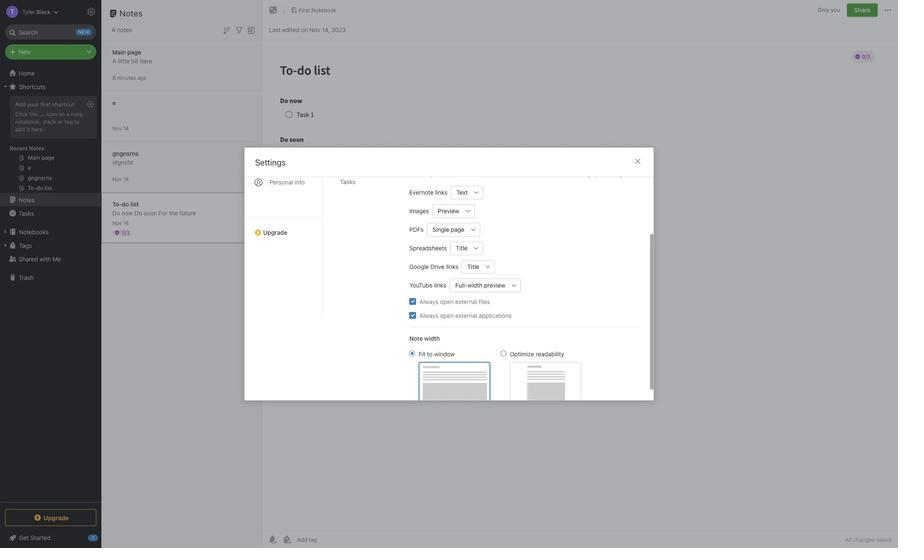 Task type: vqa. For each thing, say whether or not it's contained in the screenshot.
checkbox
no



Task type: locate. For each thing, give the bounding box(es) containing it.
2 external from the top
[[456, 312, 478, 319]]

tag
[[65, 118, 73, 125]]

2 always from the top
[[420, 312, 439, 319]]

1 vertical spatial 14
[[123, 176, 129, 182]]

nov 14 down sfgnsfd
[[112, 176, 129, 182]]

nov down sfgnsfd
[[112, 176, 122, 182]]

Note Editor text field
[[263, 41, 899, 531]]

personal info
[[270, 179, 305, 186]]

to
[[74, 118, 79, 125], [427, 351, 433, 358]]

the right for
[[169, 209, 178, 217]]

shared with me link
[[0, 252, 101, 266]]

notes right recent
[[29, 145, 44, 152]]

on left a
[[59, 111, 65, 117]]

14 for e
[[123, 125, 129, 132]]

shortcut
[[52, 101, 74, 108]]

0 horizontal spatial do
[[112, 209, 120, 217]]

2 open from the top
[[440, 312, 454, 319]]

1 horizontal spatial upgrade
[[263, 229, 288, 236]]

0 horizontal spatial the
[[29, 111, 38, 117]]

page inside the note list element
[[127, 48, 141, 56]]

1 vertical spatial nov 14
[[112, 176, 129, 182]]

tasks
[[340, 178, 356, 186], [19, 210, 34, 217]]

open down always open external files
[[440, 312, 454, 319]]

0 vertical spatial always
[[420, 298, 439, 305]]

Choose default view option for PDFs field
[[427, 223, 480, 237]]

1 14 from the top
[[123, 125, 129, 132]]

icon on a note, notebook, stack or tag to add it here.
[[15, 111, 84, 133]]

on right edited
[[301, 26, 308, 33]]

notes link
[[0, 193, 101, 207]]

what
[[558, 171, 573, 178]]

notes up tasks 'button'
[[19, 196, 35, 204]]

1 vertical spatial page
[[451, 226, 465, 233]]

1 horizontal spatial upgrade button
[[245, 217, 323, 240]]

0 vertical spatial your
[[27, 101, 39, 108]]

0 vertical spatial tasks
[[340, 178, 356, 186]]

drive
[[431, 263, 445, 271]]

0 vertical spatial width
[[468, 282, 483, 289]]

tab list
[[245, 95, 323, 318]]

1 vertical spatial width
[[425, 335, 440, 342]]

group
[[0, 93, 101, 197]]

your for first
[[27, 101, 39, 108]]

0 vertical spatial nov 14
[[112, 125, 129, 132]]

1 nov 14 from the top
[[112, 125, 129, 132]]

only
[[818, 6, 830, 13]]

last
[[269, 26, 281, 33]]

1 vertical spatial open
[[440, 312, 454, 319]]

first notebook button
[[288, 4, 340, 16]]

3 14 from the top
[[123, 220, 129, 226]]

are
[[574, 171, 582, 178]]

Search text field
[[11, 25, 90, 40]]

always for always open external files
[[420, 298, 439, 305]]

last edited on nov 14, 2023
[[269, 26, 346, 33]]

1 do from the left
[[112, 209, 120, 217]]

soon
[[144, 209, 157, 217]]

fit
[[419, 351, 426, 358]]

bit
[[131, 57, 138, 64]]

list
[[131, 201, 139, 208]]

expand tags image
[[2, 242, 9, 249]]

add your first shortcut
[[15, 101, 74, 108]]

1 open from the top
[[440, 298, 454, 305]]

all
[[846, 537, 852, 544]]

nov left '14,'
[[310, 26, 321, 33]]

None search field
[[11, 25, 90, 40]]

future
[[180, 209, 196, 217]]

0 vertical spatial to
[[74, 118, 79, 125]]

title inside choose default view option for spreadsheets field
[[456, 245, 468, 252]]

to-
[[112, 201, 122, 208]]

upgrade button inside tab list
[[245, 217, 323, 240]]

0 vertical spatial upgrade button
[[245, 217, 323, 240]]

1 horizontal spatial on
[[301, 26, 308, 33]]

only you
[[818, 6, 841, 13]]

title down choose default view option for pdfs field
[[456, 245, 468, 252]]

title up 'full-width preview' "button"
[[468, 263, 480, 271]]

page for main page
[[127, 48, 141, 56]]

tasks tab
[[334, 175, 396, 189]]

links right drive
[[446, 263, 459, 271]]

1 vertical spatial your
[[431, 171, 442, 178]]

page inside button
[[451, 226, 465, 233]]

notes
[[120, 8, 143, 18], [29, 145, 44, 152], [19, 196, 35, 204]]

Choose default view option for Spreadsheets field
[[451, 242, 484, 255]]

0 vertical spatial on
[[301, 26, 308, 33]]

pdfs
[[410, 226, 424, 233]]

1 vertical spatial title button
[[462, 260, 482, 274]]

icon
[[46, 111, 57, 117]]

2 do from the left
[[135, 209, 142, 217]]

do down list
[[135, 209, 142, 217]]

1 horizontal spatial the
[[169, 209, 178, 217]]

1 horizontal spatial your
[[431, 171, 442, 178]]

saved
[[877, 537, 892, 544]]

what are my options?
[[558, 171, 616, 178]]

changes
[[854, 537, 875, 544]]

share
[[855, 6, 871, 14]]

0 vertical spatial notes
[[120, 8, 143, 18]]

nov inside note window element
[[310, 26, 321, 33]]

always right always open external applications option
[[420, 312, 439, 319]]

the left ...
[[29, 111, 38, 117]]

1 vertical spatial to
[[427, 351, 433, 358]]

notes up notes
[[120, 8, 143, 18]]

0 horizontal spatial on
[[59, 111, 65, 117]]

group containing add your first shortcut
[[0, 93, 101, 197]]

external down always open external files
[[456, 312, 478, 319]]

nov 14
[[112, 125, 129, 132], [112, 176, 129, 182], [112, 220, 129, 226]]

page up bit
[[127, 48, 141, 56]]

external up always open external applications
[[456, 298, 478, 305]]

evernote links
[[410, 189, 448, 196]]

home link
[[0, 66, 101, 80]]

e
[[112, 99, 116, 106]]

to down note, at the top of page
[[74, 118, 79, 125]]

always right always open external files option at the bottom of page
[[420, 298, 439, 305]]

settings image
[[86, 7, 96, 17]]

optimize
[[510, 351, 535, 358]]

14 up 0/3
[[123, 220, 129, 226]]

to inside icon on a note, notebook, stack or tag to add it here.
[[74, 118, 79, 125]]

0/3
[[122, 230, 130, 236]]

0 vertical spatial external
[[456, 298, 478, 305]]

2 nov 14 from the top
[[112, 176, 129, 182]]

Optimize readability radio
[[501, 351, 507, 357]]

1 horizontal spatial do
[[135, 209, 142, 217]]

nov 14 up gngnsrns
[[112, 125, 129, 132]]

1 vertical spatial notes
[[29, 145, 44, 152]]

1 vertical spatial upgrade
[[44, 515, 69, 522]]

0 vertical spatial the
[[29, 111, 38, 117]]

0 horizontal spatial width
[[425, 335, 440, 342]]

note,
[[71, 111, 84, 117]]

tags button
[[0, 239, 101, 252]]

attachments.
[[523, 171, 557, 178]]

always open external applications
[[420, 312, 512, 319]]

0 horizontal spatial your
[[27, 101, 39, 108]]

shortcuts button
[[0, 80, 101, 93]]

width inside "button"
[[468, 282, 483, 289]]

evernote
[[410, 189, 434, 196]]

do now do soon for the future
[[112, 209, 196, 217]]

nov 14 up 0/3
[[112, 220, 129, 226]]

14 down sfgnsfd
[[123, 176, 129, 182]]

width for note
[[425, 335, 440, 342]]

now
[[122, 209, 133, 217]]

0 vertical spatial page
[[127, 48, 141, 56]]

tree
[[0, 66, 101, 502]]

always
[[420, 298, 439, 305], [420, 312, 439, 319]]

ago
[[137, 75, 146, 81]]

your left default
[[431, 171, 442, 178]]

preview
[[438, 208, 460, 215]]

1 vertical spatial tasks
[[19, 210, 34, 217]]

0 vertical spatial 14
[[123, 125, 129, 132]]

notebooks link
[[0, 225, 101, 239]]

1 vertical spatial title
[[468, 263, 480, 271]]

width right note
[[425, 335, 440, 342]]

note width
[[410, 335, 440, 342]]

page right single
[[451, 226, 465, 233]]

title inside choose default view option for google drive links field
[[468, 263, 480, 271]]

full-width preview button
[[450, 279, 508, 292]]

click the ...
[[15, 111, 45, 117]]

the inside the note list element
[[169, 209, 178, 217]]

preview button
[[433, 204, 462, 218]]

full-width preview
[[456, 282, 506, 289]]

your for default
[[431, 171, 442, 178]]

to right fit
[[427, 351, 433, 358]]

4
[[112, 26, 115, 33]]

always open external files
[[420, 298, 490, 305]]

0 horizontal spatial upgrade button
[[5, 510, 96, 527]]

width up files
[[468, 282, 483, 289]]

single page button
[[427, 223, 467, 237]]

0 horizontal spatial page
[[127, 48, 141, 56]]

Always open external files checkbox
[[410, 298, 416, 305]]

1 vertical spatial the
[[169, 209, 178, 217]]

readability
[[536, 351, 565, 358]]

Fit to window radio
[[410, 351, 416, 357]]

2 vertical spatial 14
[[123, 220, 129, 226]]

recent
[[10, 145, 28, 152]]

option group
[[410, 350, 582, 403]]

notes
[[117, 26, 132, 33]]

preview
[[484, 282, 506, 289]]

0 vertical spatial open
[[440, 298, 454, 305]]

1 external from the top
[[456, 298, 478, 305]]

14 up gngnsrns
[[123, 125, 129, 132]]

1 horizontal spatial tasks
[[340, 178, 356, 186]]

page
[[127, 48, 141, 56], [451, 226, 465, 233]]

title button
[[451, 242, 470, 255], [462, 260, 482, 274]]

title button down choose default view option for pdfs field
[[451, 242, 470, 255]]

width for full-
[[468, 282, 483, 289]]

here.
[[31, 126, 44, 133]]

your up click the ...
[[27, 101, 39, 108]]

links down drive
[[434, 282, 447, 289]]

stack
[[42, 118, 56, 125]]

1 always from the top
[[420, 298, 439, 305]]

open up always open external applications
[[440, 298, 454, 305]]

0 vertical spatial title
[[456, 245, 468, 252]]

title button down choose default view option for spreadsheets field
[[462, 260, 482, 274]]

upgrade button
[[245, 217, 323, 240], [5, 510, 96, 527]]

1 horizontal spatial width
[[468, 282, 483, 289]]

nov
[[310, 26, 321, 33], [112, 125, 122, 132], [112, 176, 122, 182], [112, 220, 122, 226]]

expand note image
[[268, 5, 279, 15]]

0 horizontal spatial tasks
[[19, 210, 34, 217]]

0 horizontal spatial to
[[74, 118, 79, 125]]

me
[[53, 256, 61, 263]]

0 vertical spatial title button
[[451, 242, 470, 255]]

your inside tree
[[27, 101, 39, 108]]

1 vertical spatial always
[[420, 312, 439, 319]]

1 horizontal spatial page
[[451, 226, 465, 233]]

tags
[[19, 242, 32, 249]]

shared with me
[[19, 256, 61, 263]]

do down to-
[[112, 209, 120, 217]]

links
[[499, 171, 511, 178], [435, 189, 448, 196], [446, 263, 459, 271], [434, 282, 447, 289]]

2 vertical spatial nov 14
[[112, 220, 129, 226]]

open for always open external applications
[[440, 312, 454, 319]]

0 vertical spatial upgrade
[[263, 229, 288, 236]]

title button for google drive links
[[462, 260, 482, 274]]

1 vertical spatial on
[[59, 111, 65, 117]]

youtube links
[[410, 282, 447, 289]]

2 14 from the top
[[123, 176, 129, 182]]

1 vertical spatial external
[[456, 312, 478, 319]]

Choose default view option for Images field
[[433, 204, 475, 218]]



Task type: describe. For each thing, give the bounding box(es) containing it.
minutes
[[117, 75, 136, 81]]

share button
[[848, 3, 878, 17]]

Choose default view option for Evernote links field
[[451, 186, 484, 199]]

here
[[140, 57, 152, 64]]

links left and
[[499, 171, 511, 178]]

title button for spreadsheets
[[451, 242, 470, 255]]

applications
[[479, 312, 512, 319]]

shared
[[19, 256, 38, 263]]

single
[[433, 226, 450, 233]]

main page
[[112, 48, 141, 56]]

close image
[[633, 156, 643, 167]]

external for files
[[456, 298, 478, 305]]

nov up 0/3
[[112, 220, 122, 226]]

always for always open external applications
[[420, 312, 439, 319]]

new
[[19, 48, 31, 55]]

3 nov 14 from the top
[[112, 220, 129, 226]]

add tag image
[[282, 535, 292, 545]]

tasks inside tasks 'button'
[[19, 210, 34, 217]]

1 horizontal spatial to
[[427, 351, 433, 358]]

notes inside the note list element
[[120, 8, 143, 18]]

a
[[66, 111, 69, 117]]

recent notes
[[10, 145, 44, 152]]

youtube
[[410, 282, 433, 289]]

gngnsrns sfgnsfd
[[112, 150, 139, 166]]

a little bit here
[[112, 57, 152, 64]]

tasks button
[[0, 207, 101, 220]]

nov 14 for gngnsrns
[[112, 176, 129, 182]]

nov 14 for e
[[112, 125, 129, 132]]

group inside tree
[[0, 93, 101, 197]]

personal
[[270, 179, 293, 186]]

to-do list
[[112, 201, 139, 208]]

note list element
[[101, 0, 263, 549]]

all changes saved
[[846, 537, 892, 544]]

tree containing home
[[0, 66, 101, 502]]

default
[[443, 171, 461, 178]]

add a reminder image
[[268, 535, 278, 545]]

14 for gngnsrns
[[123, 176, 129, 182]]

tab list containing personal info
[[245, 95, 323, 318]]

new
[[487, 171, 498, 178]]

on inside note window element
[[301, 26, 308, 33]]

single page
[[433, 226, 465, 233]]

little
[[118, 57, 130, 64]]

title for google drive links
[[468, 263, 480, 271]]

expand notebooks image
[[2, 229, 9, 235]]

4 notes
[[112, 26, 132, 33]]

1 vertical spatial upgrade button
[[5, 510, 96, 527]]

it
[[26, 126, 30, 133]]

8 minutes ago
[[112, 75, 146, 81]]

notebook,
[[15, 118, 41, 125]]

page for single page
[[451, 226, 465, 233]]

first
[[40, 101, 51, 108]]

google drive links
[[410, 263, 459, 271]]

new button
[[5, 44, 96, 60]]

on inside icon on a note, notebook, stack or tag to add it here.
[[59, 111, 65, 117]]

open for always open external files
[[440, 298, 454, 305]]

Always open external applications checkbox
[[410, 312, 416, 319]]

my
[[584, 171, 592, 178]]

8
[[112, 75, 116, 81]]

14,
[[322, 26, 330, 33]]

...
[[39, 111, 45, 117]]

text
[[457, 189, 468, 196]]

for
[[479, 171, 486, 178]]

2 vertical spatial notes
[[19, 196, 35, 204]]

settings
[[255, 158, 286, 167]]

you
[[832, 6, 841, 13]]

external for applications
[[456, 312, 478, 319]]

the inside group
[[29, 111, 38, 117]]

fit to window
[[419, 351, 455, 358]]

option group containing fit to window
[[410, 350, 582, 403]]

and
[[512, 171, 522, 178]]

links left the text button
[[435, 189, 448, 196]]

full-
[[456, 282, 468, 289]]

shortcuts
[[19, 83, 46, 90]]

optimize readability
[[510, 351, 565, 358]]

for
[[159, 209, 168, 217]]

files
[[479, 298, 490, 305]]

note window element
[[263, 0, 899, 549]]

a
[[112, 57, 116, 64]]

spreadsheets
[[410, 245, 447, 252]]

trash
[[19, 274, 34, 281]]

notebooks
[[19, 228, 49, 236]]

info
[[295, 179, 305, 186]]

text button
[[451, 186, 470, 199]]

first notebook
[[299, 7, 337, 13]]

gngnsrns
[[112, 150, 139, 157]]

sfgnsfd
[[112, 159, 133, 166]]

google
[[410, 263, 429, 271]]

nov down e
[[112, 125, 122, 132]]

options?
[[593, 171, 616, 178]]

window
[[434, 351, 455, 358]]

Choose default view option for YouTube links field
[[450, 279, 521, 292]]

0 horizontal spatial upgrade
[[44, 515, 69, 522]]

Choose default view option for Google Drive links field
[[462, 260, 495, 274]]

home
[[19, 70, 35, 77]]

or
[[58, 118, 63, 125]]

add
[[15, 126, 25, 133]]

notebook
[[312, 7, 337, 13]]

main
[[112, 48, 126, 56]]

choose
[[410, 171, 429, 178]]

tasks inside tasks tab
[[340, 178, 356, 186]]

first
[[299, 7, 310, 13]]

title for spreadsheets
[[456, 245, 468, 252]]



